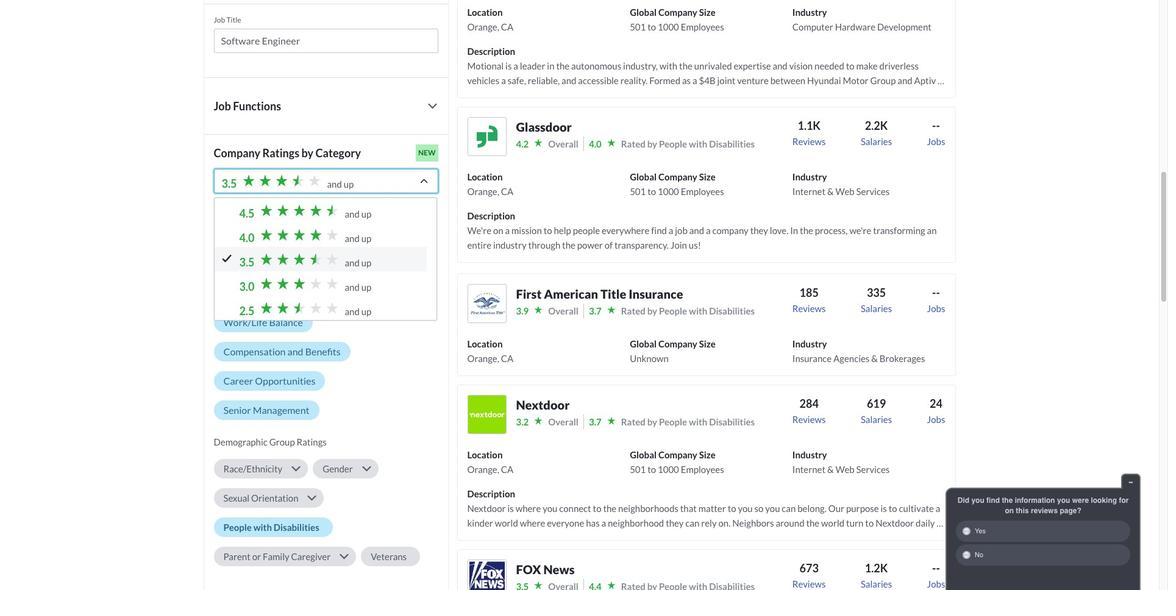 Task type: vqa. For each thing, say whether or not it's contained in the screenshot.


Task type: describe. For each thing, give the bounding box(es) containing it.
0 horizontal spatial insurance
[[629, 287, 683, 301]]

ratings for factor
[[287, 261, 317, 272]]

overall for nextdoor
[[548, 416, 579, 427]]

reviews for glassdoor
[[793, 136, 826, 147]]

mission
[[512, 225, 542, 236]]

1.1k reviews
[[793, 119, 826, 147]]

335 salaries
[[861, 286, 892, 314]]

location orange, ca for first american title insurance
[[467, 338, 514, 364]]

185
[[800, 286, 819, 299]]

overall rating
[[224, 229, 285, 240]]

job functions
[[214, 99, 281, 113]]

first american title insurance
[[516, 287, 683, 301]]

overall inside 'button'
[[224, 229, 255, 240]]

people for nextdoor
[[659, 416, 687, 427]]

work/life balance
[[224, 316, 303, 328]]

501 for glassdoor
[[630, 186, 646, 197]]

global for nextdoor
[[630, 449, 657, 460]]

diversity & inclusion
[[320, 287, 408, 299]]

industry insurance agencies & brokerages
[[793, 338, 925, 364]]

619
[[867, 397, 886, 410]]

1 location from the top
[[467, 7, 503, 18]]

an
[[927, 225, 937, 236]]

location orange, ca for nextdoor
[[467, 449, 514, 475]]

rated for glassdoor
[[621, 138, 646, 149]]

find inside description we're on a mission to help people everywhere find a job and a company they love. in the process, we're transforming an entire industry through the power of transparency. join us!
[[651, 225, 667, 236]]

rated by people with disabilities for glassdoor
[[621, 138, 755, 149]]

transparency.
[[615, 240, 669, 251]]

1 location orange, ca from the top
[[467, 7, 514, 32]]

services for glassdoor
[[857, 186, 890, 197]]

we're
[[850, 225, 872, 236]]

3 a from the left
[[706, 225, 711, 236]]

salaries for nextdoor
[[861, 414, 892, 425]]

3.7 for nextdoor
[[589, 416, 602, 427]]

reviews for fox news
[[793, 579, 826, 590]]

jobs for first american title insurance
[[927, 303, 946, 314]]

first american title insurance image
[[467, 284, 506, 323]]

career opportunities button
[[214, 371, 325, 391]]

global company size 501 to 1000 employees for nextdoor
[[630, 449, 724, 475]]

industry for nextdoor
[[793, 449, 827, 460]]

fox news image
[[467, 560, 506, 590]]

1 501 from the top
[[630, 21, 646, 32]]

Job Title field
[[221, 33, 431, 48]]

jobs for fox news
[[927, 579, 946, 590]]

industry
[[493, 240, 527, 251]]

4.0 for 4.5
[[239, 231, 255, 244]]

-- jobs for first american title insurance
[[927, 286, 946, 314]]

rated for nextdoor
[[621, 416, 646, 427]]

company
[[713, 225, 749, 236]]

2.2k
[[865, 119, 888, 132]]

284 reviews
[[793, 397, 826, 425]]

1 a from the left
[[505, 225, 510, 236]]

internet for nextdoor
[[793, 464, 826, 475]]

company for glassdoor
[[659, 171, 698, 182]]

senior
[[224, 404, 251, 416]]

job for job functions
[[214, 99, 231, 113]]

this
[[1016, 507, 1029, 515]]

1 global from the top
[[630, 7, 657, 18]]

did you find the information you were looking for on this reviews page?
[[958, 496, 1129, 515]]

no
[[975, 551, 984, 559]]

brokerages
[[880, 353, 925, 364]]

orange, for glassdoor
[[467, 186, 499, 197]]

computer
[[793, 21, 834, 32]]

employees for glassdoor
[[681, 186, 724, 197]]

help
[[554, 225, 571, 236]]

american
[[544, 287, 598, 301]]

news
[[544, 562, 575, 577]]

and inside button
[[288, 346, 303, 357]]

global company size 501 to 1000 employees for glassdoor
[[630, 171, 724, 197]]

for
[[1119, 496, 1129, 505]]

3 jobs from the top
[[927, 414, 946, 425]]

list box containing 3.5
[[214, 169, 438, 320]]

love.
[[770, 225, 789, 236]]

in
[[790, 225, 798, 236]]

senior management button
[[214, 401, 319, 420]]

overall rating button
[[214, 225, 294, 244]]

work/life balance button
[[214, 313, 313, 332]]

gender
[[323, 463, 353, 474]]

1000 for nextdoor
[[658, 464, 679, 475]]

fox news
[[516, 562, 575, 577]]

they
[[750, 225, 768, 236]]

0 horizontal spatial title
[[227, 15, 241, 24]]

3.2
[[516, 416, 529, 427]]

glassdoor image
[[467, 117, 506, 156]]

673 reviews
[[793, 562, 826, 590]]

with for first american title insurance
[[689, 305, 708, 316]]

parent or family caregiver
[[224, 551, 331, 562]]

transforming
[[873, 225, 926, 236]]

caregiver
[[291, 551, 331, 562]]

everywhere
[[602, 225, 650, 236]]

335
[[867, 286, 886, 299]]

on inside did you find the information you were looking for on this reviews page?
[[1005, 507, 1014, 515]]

description inside description we're on a mission to help people everywhere find a job and a company they love. in the process, we're transforming an entire industry through the power of transparency. join us!
[[467, 210, 515, 221]]

job title
[[214, 15, 241, 24]]

through
[[528, 240, 561, 251]]

nextdoor
[[516, 398, 570, 412]]

sexual orientation
[[224, 493, 298, 504]]

619 salaries
[[861, 397, 892, 425]]

and inside the 3.5 option
[[345, 257, 360, 268]]

orientation
[[251, 493, 298, 504]]

did
[[958, 496, 970, 505]]

orange, for first american title insurance
[[467, 353, 499, 364]]

sexual
[[224, 493, 250, 504]]

find inside did you find the information you were looking for on this reviews page?
[[987, 496, 1000, 505]]

group
[[269, 437, 295, 448]]

reviews for nextdoor
[[793, 414, 826, 425]]

industry for glassdoor
[[793, 171, 827, 182]]

3.9
[[516, 305, 529, 316]]

3.7 for first american title insurance
[[589, 305, 602, 316]]

location for glassdoor
[[467, 171, 503, 182]]

industry internet & web services for nextdoor
[[793, 449, 890, 475]]

we're
[[467, 225, 492, 236]]

on inside description we're on a mission to help people everywhere find a job and a company they love. in the process, we're transforming an entire industry through the power of transparency. join us!
[[493, 225, 504, 236]]

looking
[[1091, 496, 1117, 505]]

industry computer hardware development
[[793, 7, 932, 32]]

unknown
[[630, 353, 669, 364]]

parent
[[224, 551, 250, 562]]

to inside description we're on a mission to help people everywhere find a job and a company they love. in the process, we're transforming an entire industry through the power of transparency. join us!
[[544, 225, 552, 236]]

ratings for group
[[297, 437, 327, 448]]

diversity & inclusion button
[[310, 284, 418, 303]]

industry for first american title insurance
[[793, 338, 827, 349]]

1.2k salaries
[[861, 562, 892, 590]]

ca for nextdoor
[[501, 464, 514, 475]]

1 1000 from the top
[[658, 21, 679, 32]]

(select
[[214, 202, 241, 213]]

agencies
[[834, 353, 870, 364]]

4.2
[[516, 138, 529, 149]]

1 description from the top
[[467, 46, 515, 57]]

0 vertical spatial ratings
[[263, 146, 299, 160]]

size for nextdoor
[[699, 449, 716, 460]]

job
[[675, 225, 688, 236]]

veterans
[[371, 551, 407, 562]]

1000 for glassdoor
[[658, 186, 679, 197]]

2.5
[[239, 304, 255, 318]]

1 global company size 501 to 1000 employees from the top
[[630, 7, 724, 32]]

jobs for glassdoor
[[927, 136, 946, 147]]

and up inside the 3.5 option
[[345, 257, 372, 268]]

& inside industry insurance agencies & brokerages
[[872, 353, 878, 364]]

company ratings by category
[[214, 146, 361, 160]]

by for nextdoor
[[647, 416, 657, 427]]

web for nextdoor
[[836, 464, 855, 475]]

1.2k
[[865, 562, 888, 575]]

3.5 inside option
[[239, 255, 255, 269]]



Task type: locate. For each thing, give the bounding box(es) containing it.
1 vertical spatial the
[[562, 240, 576, 251]]

0 vertical spatial 1000
[[658, 21, 679, 32]]

0 vertical spatial description
[[467, 46, 515, 57]]

rated for first american title insurance
[[621, 305, 646, 316]]

1 size from the top
[[699, 7, 716, 18]]

1 horizontal spatial insurance
[[793, 353, 832, 364]]

3.5 up (select
[[222, 177, 237, 190]]

insurance inside industry insurance agencies & brokerages
[[793, 353, 832, 364]]

services down 619 salaries
[[857, 464, 890, 475]]

demographic group ratings
[[214, 437, 327, 448]]

673
[[800, 562, 819, 575]]

0 vertical spatial web
[[836, 186, 855, 197]]

on
[[493, 225, 504, 236], [1005, 507, 1014, 515]]

& inside diversity & inclusion button
[[361, 287, 367, 299]]

reviews down 185
[[793, 303, 826, 314]]

job for job title
[[214, 15, 225, 24]]

24 jobs
[[927, 397, 946, 425]]

1 horizontal spatial title
[[601, 287, 626, 301]]

2 orange, from the top
[[467, 186, 499, 197]]

rating
[[257, 229, 285, 240]]

2 vertical spatial rated
[[621, 416, 646, 427]]

3 size from the top
[[699, 338, 716, 349]]

2 industry internet & web services from the top
[[793, 449, 890, 475]]

2 reviews from the top
[[793, 303, 826, 314]]

0 vertical spatial industry internet & web services
[[793, 171, 890, 197]]

1 vertical spatial 3.5
[[239, 255, 255, 269]]

global company size 501 to 1000 employees
[[630, 7, 724, 32], [630, 171, 724, 197], [630, 449, 724, 475]]

1 horizontal spatial a
[[669, 225, 673, 236]]

culture & values
[[224, 287, 295, 299]]

services for nextdoor
[[857, 464, 890, 475]]

workplace factor ratings
[[214, 261, 317, 272]]

0 vertical spatial -- jobs
[[927, 119, 946, 147]]

24
[[930, 397, 943, 410]]

job
[[214, 15, 225, 24], [214, 99, 231, 113]]

services up we're
[[857, 186, 890, 197]]

a left job
[[669, 225, 673, 236]]

development
[[878, 21, 932, 32]]

industry down 284 reviews
[[793, 449, 827, 460]]

2 jobs from the top
[[927, 303, 946, 314]]

people with disabilities
[[224, 522, 319, 533]]

with for glassdoor
[[689, 138, 708, 149]]

salaries for first american title insurance
[[861, 303, 892, 314]]

people
[[573, 225, 600, 236]]

1 vertical spatial -- jobs
[[927, 286, 946, 314]]

0 vertical spatial insurance
[[629, 287, 683, 301]]

by for glassdoor
[[647, 138, 657, 149]]

people for first american title insurance
[[659, 305, 687, 316]]

0 vertical spatial rated by people with disabilities
[[621, 138, 755, 149]]

the inside did you find the information you were looking for on this reviews page?
[[1002, 496, 1013, 505]]

reviews
[[793, 136, 826, 147], [793, 303, 826, 314], [793, 414, 826, 425], [793, 579, 826, 590]]

2 vertical spatial description
[[467, 488, 515, 499]]

3 global company size 501 to 1000 employees from the top
[[630, 449, 724, 475]]

4 ca from the top
[[501, 464, 514, 475]]

2 description from the top
[[467, 210, 515, 221]]

1 vertical spatial global company size 501 to 1000 employees
[[630, 171, 724, 197]]

4 location orange, ca from the top
[[467, 449, 514, 475]]

1 vertical spatial 1000
[[658, 186, 679, 197]]

industry internet & web services down 284 reviews
[[793, 449, 890, 475]]

up
[[344, 179, 354, 190], [361, 209, 372, 219], [361, 233, 372, 244], [361, 257, 372, 268], [361, 282, 372, 293], [361, 306, 372, 317]]

1 rated by people with disabilities from the top
[[621, 138, 755, 149]]

0 horizontal spatial on
[[493, 225, 504, 236]]

glassdoor
[[516, 119, 572, 134]]

overall down american
[[548, 305, 579, 316]]

with for nextdoor
[[689, 416, 708, 427]]

on left this
[[1005, 507, 1014, 515]]

2 ca from the top
[[501, 186, 514, 197]]

compensation
[[224, 346, 286, 357]]

3 rated by people with disabilities from the top
[[621, 416, 755, 427]]

1 you from the left
[[972, 496, 985, 505]]

2 services from the top
[[857, 464, 890, 475]]

disabilities for first american title insurance
[[709, 305, 755, 316]]

3 salaries from the top
[[861, 414, 892, 425]]

global
[[630, 7, 657, 18], [630, 171, 657, 182], [630, 338, 657, 349], [630, 449, 657, 460]]

1 vertical spatial 501
[[630, 186, 646, 197]]

2 location orange, ca from the top
[[467, 171, 514, 197]]

reviews down 284
[[793, 414, 826, 425]]

rated by people with disabilities for nextdoor
[[621, 416, 755, 427]]

factor
[[259, 261, 286, 272]]

location orange, ca for glassdoor
[[467, 171, 514, 197]]

3.5 up 3.0
[[239, 255, 255, 269]]

-- jobs for fox news
[[927, 562, 946, 590]]

rated by people with disabilities for first american title insurance
[[621, 305, 755, 316]]

2 horizontal spatial a
[[706, 225, 711, 236]]

0 vertical spatial on
[[493, 225, 504, 236]]

1 rated from the top
[[621, 138, 646, 149]]

employees
[[681, 21, 724, 32], [681, 186, 724, 197], [681, 464, 724, 475]]

1 vertical spatial job
[[214, 99, 231, 113]]

&
[[827, 186, 834, 197], [258, 287, 265, 299], [361, 287, 367, 299], [872, 353, 878, 364], [827, 464, 834, 475]]

0 vertical spatial global company size 501 to 1000 employees
[[630, 7, 724, 32]]

internet for glassdoor
[[793, 186, 826, 197]]

company inside the global company size unknown
[[659, 338, 698, 349]]

you up page?
[[1057, 496, 1070, 505]]

3 reviews from the top
[[793, 414, 826, 425]]

1 vertical spatial rated by people with disabilities
[[621, 305, 755, 316]]

industry down 185 reviews
[[793, 338, 827, 349]]

us!
[[689, 240, 701, 251]]

2 vertical spatial the
[[1002, 496, 1013, 505]]

salaries down 619
[[861, 414, 892, 425]]

1 jobs from the top
[[927, 136, 946, 147]]

jobs right 335 salaries
[[927, 303, 946, 314]]

2 global from the top
[[630, 171, 657, 182]]

jobs right 1.2k salaries
[[927, 579, 946, 590]]

category
[[316, 146, 361, 160]]

internet up the in
[[793, 186, 826, 197]]

career
[[224, 375, 253, 387]]

disabilities for nextdoor
[[709, 416, 755, 427]]

1.1k
[[798, 119, 821, 132]]

to
[[648, 21, 656, 32], [648, 186, 656, 197], [544, 225, 552, 236], [648, 464, 656, 475]]

overall for glassdoor
[[548, 138, 579, 149]]

location for nextdoor
[[467, 449, 503, 460]]

reviews for first american title insurance
[[793, 303, 826, 314]]

0 horizontal spatial a
[[505, 225, 510, 236]]

salaries for glassdoor
[[861, 136, 892, 147]]

-- jobs for glassdoor
[[927, 119, 946, 147]]

1 vertical spatial title
[[601, 287, 626, 301]]

1 orange, from the top
[[467, 21, 499, 32]]

1 vertical spatial insurance
[[793, 353, 832, 364]]

senior management
[[224, 404, 310, 416]]

insurance left agencies
[[793, 353, 832, 364]]

3 501 from the top
[[630, 464, 646, 475]]

description we're on a mission to help people everywhere find a job and a company they love. in the process, we're transforming an entire industry through the power of transparency. join us!
[[467, 210, 937, 251]]

0 vertical spatial the
[[800, 225, 813, 236]]

0 vertical spatial internet
[[793, 186, 826, 197]]

501
[[630, 21, 646, 32], [630, 186, 646, 197], [630, 464, 646, 475]]

1 salaries from the top
[[861, 136, 892, 147]]

0 vertical spatial title
[[227, 15, 241, 24]]

you right did
[[972, 496, 985, 505]]

nextdoor image
[[467, 395, 506, 434]]

culture & values button
[[214, 284, 305, 303]]

1 industry from the top
[[793, 7, 827, 18]]

3 location from the top
[[467, 338, 503, 349]]

0 vertical spatial 4.0
[[589, 138, 602, 149]]

2 501 from the top
[[630, 186, 646, 197]]

compensation and benefits
[[224, 346, 341, 357]]

185 reviews
[[793, 286, 826, 314]]

salaries down 1.2k
[[861, 579, 892, 590]]

0 vertical spatial employees
[[681, 21, 724, 32]]

0 horizontal spatial you
[[972, 496, 985, 505]]

1 ca from the top
[[501, 21, 514, 32]]

and inside description we're on a mission to help people everywhere find a job and a company they love. in the process, we're transforming an entire industry through the power of transparency. join us!
[[690, 225, 704, 236]]

the right the in
[[800, 225, 813, 236]]

0 vertical spatial 3.5
[[222, 177, 237, 190]]

first
[[516, 287, 542, 301]]

entire
[[467, 240, 492, 251]]

global for glassdoor
[[630, 171, 657, 182]]

2 salaries from the top
[[861, 303, 892, 314]]

2 location from the top
[[467, 171, 503, 182]]

global inside the global company size unknown
[[630, 338, 657, 349]]

2 global company size 501 to 1000 employees from the top
[[630, 171, 724, 197]]

2 internet from the top
[[793, 464, 826, 475]]

join
[[671, 240, 687, 251]]

employees for nextdoor
[[681, 464, 724, 475]]

by
[[647, 138, 657, 149], [302, 146, 313, 160], [647, 305, 657, 316], [647, 416, 657, 427]]

and
[[327, 179, 342, 190], [345, 209, 360, 219], [690, 225, 704, 236], [345, 233, 360, 244], [345, 257, 360, 268], [345, 282, 360, 293], [345, 306, 360, 317], [288, 346, 303, 357]]

1 vertical spatial on
[[1005, 507, 1014, 515]]

-- jobs
[[927, 119, 946, 147], [927, 286, 946, 314], [927, 562, 946, 590]]

ca for glassdoor
[[501, 186, 514, 197]]

1 horizontal spatial the
[[800, 225, 813, 236]]

find left job
[[651, 225, 667, 236]]

2 industry from the top
[[793, 171, 827, 182]]

0 vertical spatial rated
[[621, 138, 646, 149]]

1 employees from the top
[[681, 21, 724, 32]]

industry internet & web services
[[793, 171, 890, 197], [793, 449, 890, 475]]

-
[[932, 119, 936, 132], [936, 119, 940, 132], [932, 286, 936, 299], [936, 286, 940, 299], [932, 562, 936, 575], [936, 562, 940, 575]]

jobs down 24
[[927, 414, 946, 425]]

1 -- jobs from the top
[[927, 119, 946, 147]]

3 global from the top
[[630, 338, 657, 349]]

0 vertical spatial 3.7
[[589, 305, 602, 316]]

jobs
[[927, 136, 946, 147], [927, 303, 946, 314], [927, 414, 946, 425], [927, 579, 946, 590]]

insurance
[[629, 287, 683, 301], [793, 353, 832, 364]]

web for glassdoor
[[836, 186, 855, 197]]

0 vertical spatial job
[[214, 15, 225, 24]]

4.0 for 4.2
[[589, 138, 602, 149]]

0 vertical spatial find
[[651, 225, 667, 236]]

insurance down transparency. on the right top
[[629, 287, 683, 301]]

internet down 284 reviews
[[793, 464, 826, 475]]

3 1000 from the top
[[658, 464, 679, 475]]

find right did
[[987, 496, 1000, 505]]

3 orange, from the top
[[467, 353, 499, 364]]

industry internet & web services for glassdoor
[[793, 171, 890, 197]]

3 location orange, ca from the top
[[467, 338, 514, 364]]

-- jobs right 2.2k salaries at the right of the page
[[927, 119, 946, 147]]

ratings right group at bottom
[[297, 437, 327, 448]]

3 description from the top
[[467, 488, 515, 499]]

people for glassdoor
[[659, 138, 687, 149]]

2 vertical spatial ratings
[[297, 437, 327, 448]]

on up industry
[[493, 225, 504, 236]]

1 vertical spatial services
[[857, 464, 890, 475]]

3.0
[[239, 280, 255, 293]]

1 vertical spatial employees
[[681, 186, 724, 197]]

2 vertical spatial rated by people with disabilities
[[621, 416, 755, 427]]

company for nextdoor
[[659, 449, 698, 460]]

the left information
[[1002, 496, 1013, 505]]

family
[[263, 551, 289, 562]]

by for first american title insurance
[[647, 305, 657, 316]]

None field
[[214, 29, 438, 58]]

3 employees from the top
[[681, 464, 724, 475]]

1)
[[262, 202, 270, 213]]

industry inside industry insurance agencies & brokerages
[[793, 338, 827, 349]]

4 salaries from the top
[[861, 579, 892, 590]]

1 3.7 from the top
[[589, 305, 602, 316]]

3 rated from the top
[[621, 416, 646, 427]]

1 industry internet & web services from the top
[[793, 171, 890, 197]]

industry inside industry computer hardware development
[[793, 7, 827, 18]]

web
[[836, 186, 855, 197], [836, 464, 855, 475]]

find
[[651, 225, 667, 236], [987, 496, 1000, 505]]

industry down 1.1k reviews
[[793, 171, 827, 182]]

284
[[800, 397, 819, 410]]

0 horizontal spatial find
[[651, 225, 667, 236]]

2 1000 from the top
[[658, 186, 679, 197]]

culture
[[224, 287, 256, 299]]

global for first american title insurance
[[630, 338, 657, 349]]

1 vertical spatial internet
[[793, 464, 826, 475]]

2.2k salaries
[[861, 119, 892, 147]]

501 for nextdoor
[[630, 464, 646, 475]]

new
[[418, 148, 436, 157]]

1 vertical spatial description
[[467, 210, 515, 221]]

disabilities
[[709, 138, 755, 149], [709, 305, 755, 316], [709, 416, 755, 427], [274, 522, 319, 533]]

job functions button
[[214, 98, 438, 115]]

1 job from the top
[[214, 15, 225, 24]]

2 3.7 from the top
[[589, 416, 602, 427]]

2 horizontal spatial the
[[1002, 496, 1013, 505]]

0 vertical spatial 501
[[630, 21, 646, 32]]

3 -- jobs from the top
[[927, 562, 946, 590]]

reviews down 1.1k
[[793, 136, 826, 147]]

job inside button
[[214, 99, 231, 113]]

1 horizontal spatial 3.5
[[239, 255, 255, 269]]

& inside culture & values button
[[258, 287, 265, 299]]

2 a from the left
[[669, 225, 673, 236]]

2 job from the top
[[214, 99, 231, 113]]

2 web from the top
[[836, 464, 855, 475]]

salaries for fox news
[[861, 579, 892, 590]]

information
[[1015, 496, 1055, 505]]

1 horizontal spatial find
[[987, 496, 1000, 505]]

1 reviews from the top
[[793, 136, 826, 147]]

2 rated by people with disabilities from the top
[[621, 305, 755, 316]]

3.5 option
[[214, 247, 427, 272]]

1 vertical spatial 4.0
[[239, 231, 255, 244]]

industry up computer
[[793, 7, 827, 18]]

1 horizontal spatial you
[[1057, 496, 1070, 505]]

4 industry from the top
[[793, 449, 827, 460]]

ratings right factor
[[287, 261, 317, 272]]

fox
[[516, 562, 541, 577]]

ca for first american title insurance
[[501, 353, 514, 364]]

ratings down functions
[[263, 146, 299, 160]]

0 vertical spatial services
[[857, 186, 890, 197]]

4.0 inside list box
[[239, 231, 255, 244]]

size inside the global company size unknown
[[699, 338, 716, 349]]

ratings
[[263, 146, 299, 160], [287, 261, 317, 272], [297, 437, 327, 448]]

size for first american title insurance
[[699, 338, 716, 349]]

2 employees from the top
[[681, 186, 724, 197]]

2 rated from the top
[[621, 305, 646, 316]]

or
[[252, 551, 261, 562]]

global company size unknown
[[630, 338, 716, 364]]

0 horizontal spatial 3.5
[[222, 177, 237, 190]]

4 location from the top
[[467, 449, 503, 460]]

2 you from the left
[[1057, 496, 1070, 505]]

1 vertical spatial rated
[[621, 305, 646, 316]]

4 reviews from the top
[[793, 579, 826, 590]]

the
[[800, 225, 813, 236], [562, 240, 576, 251], [1002, 496, 1013, 505]]

1 horizontal spatial 4.0
[[589, 138, 602, 149]]

company for first american title insurance
[[659, 338, 698, 349]]

4 jobs from the top
[[927, 579, 946, 590]]

process,
[[815, 225, 848, 236]]

power
[[577, 240, 603, 251]]

disabilities for glassdoor
[[709, 138, 755, 149]]

1 services from the top
[[857, 186, 890, 197]]

industry internet & web services up process,
[[793, 171, 890, 197]]

salaries down 335
[[861, 303, 892, 314]]

a up industry
[[505, 225, 510, 236]]

compensation and benefits button
[[214, 342, 350, 362]]

reviews down 673
[[793, 579, 826, 590]]

up inside the 3.5 option
[[361, 257, 372, 268]]

1 horizontal spatial on
[[1005, 507, 1014, 515]]

1 vertical spatial 3.7
[[589, 416, 602, 427]]

salaries
[[861, 136, 892, 147], [861, 303, 892, 314], [861, 414, 892, 425], [861, 579, 892, 590]]

overall down nextdoor at the bottom left of page
[[548, 416, 579, 427]]

location for first american title insurance
[[467, 338, 503, 349]]

size for glassdoor
[[699, 171, 716, 182]]

2 vertical spatial employees
[[681, 464, 724, 475]]

inclusion
[[369, 287, 408, 299]]

1 vertical spatial web
[[836, 464, 855, 475]]

1 vertical spatial ratings
[[287, 261, 317, 272]]

4 orange, from the top
[[467, 464, 499, 475]]

3 industry from the top
[[793, 338, 827, 349]]

4 global from the top
[[630, 449, 657, 460]]

jobs right 2.2k salaries at the right of the page
[[927, 136, 946, 147]]

2 vertical spatial 501
[[630, 464, 646, 475]]

career opportunities
[[224, 375, 315, 387]]

yes
[[975, 527, 986, 535]]

page?
[[1060, 507, 1082, 515]]

orange, for nextdoor
[[467, 464, 499, 475]]

overall
[[548, 138, 579, 149], [224, 229, 255, 240], [548, 305, 579, 316], [548, 416, 579, 427]]

industry
[[793, 7, 827, 18], [793, 171, 827, 182], [793, 338, 827, 349], [793, 449, 827, 460]]

2 -- jobs from the top
[[927, 286, 946, 314]]

of
[[605, 240, 613, 251]]

hardware
[[835, 21, 876, 32]]

1 vertical spatial industry internet & web services
[[793, 449, 890, 475]]

balance
[[269, 316, 303, 328]]

a left company on the top of page
[[706, 225, 711, 236]]

list box
[[214, 169, 438, 320]]

1 web from the top
[[836, 186, 855, 197]]

2 vertical spatial -- jobs
[[927, 562, 946, 590]]

0 horizontal spatial the
[[562, 240, 576, 251]]

the down 'help'
[[562, 240, 576, 251]]

4 size from the top
[[699, 449, 716, 460]]

0 horizontal spatial 4.0
[[239, 231, 255, 244]]

race/ethnicity
[[224, 463, 282, 474]]

2 size from the top
[[699, 171, 716, 182]]

overall for first american title insurance
[[548, 305, 579, 316]]

management
[[253, 404, 310, 416]]

with
[[689, 138, 708, 149], [689, 305, 708, 316], [689, 416, 708, 427], [253, 522, 272, 533]]

orange,
[[467, 21, 499, 32], [467, 186, 499, 197], [467, 353, 499, 364], [467, 464, 499, 475]]

3 ca from the top
[[501, 353, 514, 364]]

overall down 4.5
[[224, 229, 255, 240]]

overall down the glassdoor
[[548, 138, 579, 149]]

values
[[267, 287, 295, 299]]

salaries down 2.2k
[[861, 136, 892, 147]]

1 internet from the top
[[793, 186, 826, 197]]

1 vertical spatial find
[[987, 496, 1000, 505]]

-- jobs right 1.2k salaries
[[927, 562, 946, 590]]

2 vertical spatial 1000
[[658, 464, 679, 475]]

2 vertical spatial global company size 501 to 1000 employees
[[630, 449, 724, 475]]

-- jobs right 335 salaries
[[927, 286, 946, 314]]



